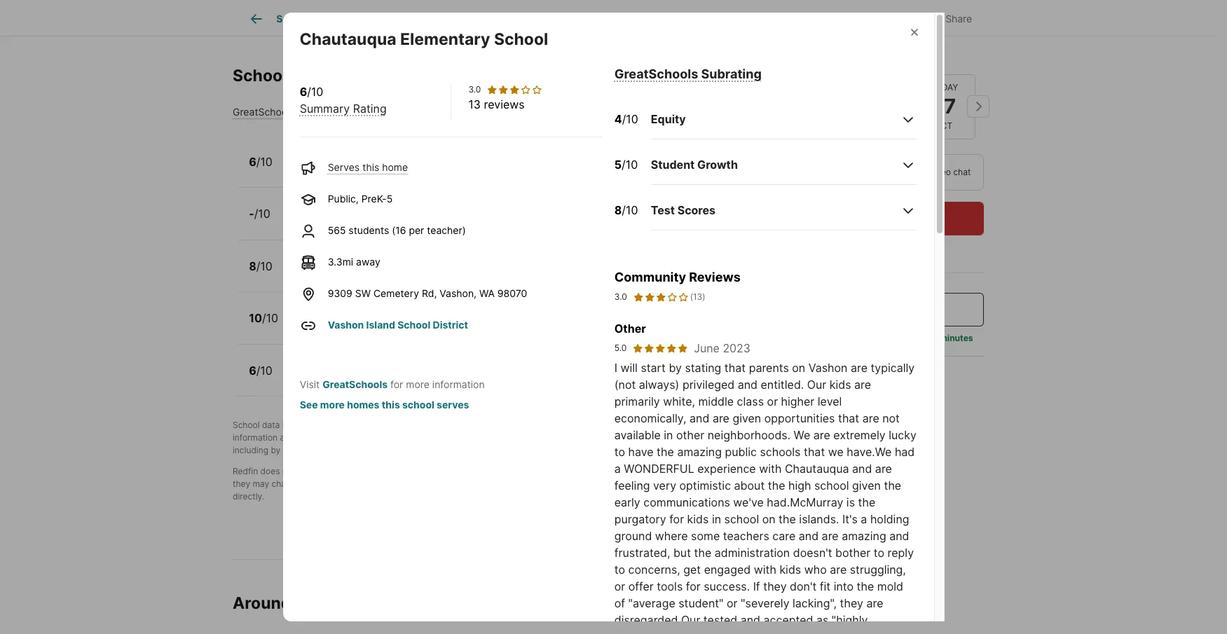 Task type: describe. For each thing, give the bounding box(es) containing it.
district
[[433, 319, 468, 331]]

a up "contact"
[[615, 462, 621, 476]]

this inside the vashon island high school public, 9-12 • serves this home • 3.6mi
[[389, 321, 406, 333]]

serves inside family link public, k-12 • serves this home • 3.7mi
[[353, 216, 385, 228]]

engaged
[[704, 563, 751, 577]]

1 vertical spatial in
[[712, 513, 722, 527]]

elementary for chautauqua elementary school
[[400, 30, 491, 49]]

0 horizontal spatial on
[[763, 513, 776, 527]]

offer inside i will start by stating that parents on vashon are typically (not always) privileged and entitled. our kids are primarily white, middle class or higher level economically, and are given opportunities that are not available in other neighborhoods. we are extremely lucky to have the amazing public schools that we have.we had a wonderful experience with chautauqua and are feeling very optimistic about the high school given the early communications we've had.mcmurray is the purgatory for kids in school on the islands. it's a holding ground where some teachers care and are amazing and frustrated, but the administration doesn't bother to reply to concerns, get engaged with kids who are struggling, or offer tools for success. if they don't fit into the mold of "average student" or "severely lacking", they are disregarded.our tested and accepted as "highly capable" child entered the school in
[[629, 580, 654, 594]]

contact
[[610, 479, 641, 490]]

school up 'nonprofit'
[[402, 399, 435, 411]]

level
[[818, 395, 842, 409]]

school down 'wonderful'
[[658, 479, 684, 490]]

13 reviews
[[469, 98, 525, 112]]

reviews
[[689, 270, 741, 284]]

tab list containing search
[[233, 0, 699, 36]]

to down frustrated,
[[615, 563, 626, 577]]

0 horizontal spatial given
[[733, 412, 762, 426]]

this up public, prek-5
[[363, 161, 380, 173]]

school up had.mcmurray
[[815, 479, 850, 493]]

purgatory
[[615, 513, 667, 527]]

are down middle
[[713, 412, 730, 426]]

vashon for school
[[328, 319, 364, 331]]

"highly
[[832, 614, 868, 628]]

this right around
[[295, 594, 325, 614]]

island for high
[[332, 305, 365, 319]]

details
[[459, 13, 490, 25]]

are down typically
[[855, 378, 872, 392]]

6 /10
[[249, 155, 273, 169]]

administration
[[715, 546, 790, 560]]

community reviews
[[615, 270, 741, 284]]

will
[[621, 361, 638, 375]]

,
[[394, 420, 396, 431]]

2 horizontal spatial that
[[839, 412, 860, 426]]

2 horizontal spatial 5
[[615, 157, 622, 172]]

to inside guaranteed to be accurate. to verify school enrollment eligibility, contact the school district directly.
[[399, 479, 407, 490]]

elementary for chautauqua elementary school public, prek-5 • serves this home • 3.3mi
[[358, 148, 421, 163]]

24 minutes
[[927, 332, 974, 343]]

1 horizontal spatial rating 3.0 out of 5 element
[[633, 291, 689, 304]]

chautauqua for chautauqua elementary school
[[300, 30, 397, 49]]

0 horizontal spatial is
[[282, 420, 289, 431]]

"severely
[[741, 597, 790, 611]]

cemetery
[[374, 288, 419, 299]]

1 vertical spatial not
[[282, 466, 295, 477]]

search
[[276, 13, 310, 25]]

student growth button
[[651, 145, 917, 185]]

privileged
[[683, 378, 735, 392]]

organization.
[[444, 420, 496, 431]]

• up serves
[[437, 373, 443, 385]]

or down entitled.
[[768, 395, 778, 409]]

property details tab
[[401, 2, 506, 36]]

a inside school service boundaries are intended to be used as a reference only; they may change and are not
[[669, 466, 673, 477]]

0 horizontal spatial kids
[[688, 513, 709, 527]]

higher
[[782, 395, 815, 409]]

12 inside the vashon island high school public, 9-12 • serves this home • 3.6mi
[[333, 321, 343, 333]]

opportunities
[[765, 412, 835, 426]]

schedule tour button
[[765, 201, 984, 235]]

1 horizontal spatial on
[[793, 361, 806, 375]]

• up rd,
[[433, 268, 438, 280]]

accepted
[[764, 614, 814, 628]]

contacting
[[283, 445, 325, 456]]

x-out
[[870, 12, 897, 24]]

middle
[[347, 253, 384, 267]]

not inside school service boundaries are intended to be used as a reference only; they may change and are not
[[336, 479, 349, 490]]

home inside mcmurray middle school public, 6-8 • serves this home • 3.3mi
[[404, 268, 430, 280]]

by inside i will start by stating that parents on vashon are typically (not always) privileged and entitled. our kids are primarily white, middle class or higher level economically, and are given opportunities that are not available in other neighborhoods. we are extremely lucky to have the amazing public schools that we have.we had a wonderful experience with chautauqua and are feeling very optimistic about the high school given the early communications we've had.mcmurray is the purgatory for kids in school on the islands. it's a holding ground where some teachers care and are amazing and frustrated, but the administration doesn't bother to reply to concerns, get engaged with kids who are struggling, or offer tools for success. if they don't fit into the mold of "average student" or "severely lacking", they are disregarded.our tested and accepted as "highly capable" child entered the school in
[[669, 361, 682, 375]]

start
[[641, 361, 666, 375]]

but
[[674, 546, 691, 560]]

equity
[[651, 112, 686, 126]]

guarantee
[[343, 466, 384, 477]]

is inside i will start by stating that parents on vashon are typically (not always) privileged and entitled. our kids are primarily white, middle class or higher level economically, and are given opportunities that are not available in other neighborhoods. we are extremely lucky to have the amazing public schools that we have.we had a wonderful experience with chautauqua and are feeling very optimistic about the high school given the early communications we've had.mcmurray is the purgatory for kids in school on the islands. it's a holding ground where some teachers care and are amazing and frustrated, but the administration doesn't bother to reply to concerns, get engaged with kids who are struggling, or offer tools for success. if they don't fit into the mold of "average student" or "severely lacking", they are disregarded.our tested and accepted as "highly capable" child entered the school in
[[847, 496, 855, 510]]

june 2023
[[694, 342, 751, 356]]

1 vertical spatial for
[[670, 513, 684, 527]]

don't
[[790, 580, 817, 594]]

a right it's
[[861, 513, 868, 527]]

and down ,
[[386, 433, 401, 443]]

high
[[368, 305, 394, 319]]

10
[[249, 311, 262, 325]]

serves this home
[[328, 161, 408, 173]]

rating up serves this home link
[[344, 106, 374, 118]]

0 horizontal spatial schools
[[391, 445, 421, 456]]

8 inside mcmurray middle school public, 6-8 • serves this home • 3.3mi
[[333, 268, 339, 280]]

our
[[808, 378, 827, 392]]

prek- inside chautauqua elementary school public, prek-5 • serves this home • 3.3mi
[[322, 164, 347, 176]]

1 horizontal spatial given
[[853, 479, 881, 493]]

does
[[261, 466, 280, 477]]

1 vertical spatial with
[[754, 563, 777, 577]]

frustrated,
[[615, 546, 671, 560]]

schools tab
[[618, 2, 687, 36]]

an
[[868, 369, 882, 383]]

and up contacting
[[280, 433, 295, 443]]

to inside first step, and conduct their own investigation to determine their desired schools or school districts, including by contacting and visiting the schools themselves.
[[530, 433, 538, 443]]

typically
[[871, 361, 915, 375]]

to inside school service boundaries are intended to be used as a reference only; they may change and are not
[[612, 466, 621, 477]]

be inside school service boundaries are intended to be used as a reference only; they may change and are not
[[623, 466, 633, 477]]

rating 5.0 out of 5 element
[[633, 343, 689, 354]]

are up enrollment
[[560, 466, 573, 477]]

tools
[[657, 580, 683, 594]]

home inside chautauqua elementary school dialog
[[382, 161, 408, 173]]

student
[[651, 157, 695, 172]]

565 students (16 per teacher)
[[328, 224, 466, 236]]

sale & tax history
[[521, 13, 602, 25]]

• down 9309
[[346, 321, 351, 333]]

mcmurray middle school public, 6-8 • serves this home • 3.3mi
[[288, 253, 467, 280]]

serves inside 6 /10 public, 9-12 • serves this home • 3.6mi
[[354, 373, 386, 385]]

directly.
[[233, 492, 264, 502]]

/10 inside 6 /10 public, 9-12 • serves this home • 3.6mi
[[256, 364, 273, 378]]

0 vertical spatial offer
[[884, 369, 911, 383]]

home inside 6 /10 public, 9-12 • serves this home • 3.6mi
[[409, 373, 434, 385]]

3.6mi inside the vashon island high school public, 9-12 • serves this home • 3.6mi
[[445, 321, 471, 333]]

sale
[[521, 13, 541, 25]]

be inside guaranteed to be accurate. to verify school enrollment eligibility, contact the school district directly.
[[409, 479, 420, 490]]

the inside guaranteed to be accurate. to verify school enrollment eligibility, contact the school district directly.
[[643, 479, 656, 490]]

1 horizontal spatial schools
[[636, 433, 667, 443]]

a left "first"
[[339, 433, 343, 443]]

guaranteed
[[351, 479, 397, 490]]

serves inside chautauqua elementary school dialog
[[328, 161, 360, 173]]

and up redfin does not endorse or guarantee this information. at the bottom left of the page
[[328, 445, 343, 456]]

school down service
[[498, 479, 524, 490]]

are left the "an"
[[851, 361, 868, 375]]

public, inside the vashon island high school public, 9-12 • serves this home • 3.6mi
[[288, 321, 319, 333]]

used
[[635, 466, 655, 477]]

0 vertical spatial more
[[406, 379, 430, 391]]

mcmurray
[[288, 253, 344, 267]]

public, prek-5
[[328, 193, 393, 205]]

investigation
[[478, 433, 528, 443]]

this inside 6 /10 public, 9-12 • serves this home • 3.6mi
[[389, 373, 406, 385]]

public, inside chautauqua elementary school public, prek-5 • serves this home • 3.3mi
[[288, 164, 319, 176]]

greatschools up equity
[[615, 67, 699, 81]]

equity button
[[651, 99, 917, 139]]

&
[[544, 13, 550, 25]]

greatschools subrating link
[[615, 67, 762, 81]]

greatschools summary rating
[[233, 106, 374, 118]]

prek- inside chautauqua elementary school dialog
[[362, 193, 387, 205]]

are up extremely
[[863, 412, 880, 426]]

1 their from the left
[[438, 433, 456, 443]]

guaranteed to be accurate. to verify school enrollment eligibility, contact the school district directly.
[[233, 479, 714, 502]]

wonderful
[[624, 462, 695, 476]]

vashon island high school public, 9-12 • serves this home • 3.6mi
[[288, 305, 471, 333]]

school service boundaries are intended to be used as a reference only; they may change and are not
[[233, 466, 735, 490]]

serves inside chautauqua elementary school public, prek-5 • serves this home • 3.3mi
[[364, 164, 396, 176]]

overview tab
[[326, 2, 401, 36]]

students
[[349, 224, 389, 236]]

and down the "severely on the bottom right of page
[[741, 614, 761, 628]]

ground
[[615, 529, 652, 543]]

home inside family link public, k-12 • serves this home • 3.7mi
[[408, 216, 434, 228]]

serves this home link
[[328, 161, 408, 173]]

or down success.
[[727, 597, 738, 611]]

6-
[[322, 268, 333, 280]]

rating inside 6 /10 summary rating
[[353, 102, 387, 116]]

1 horizontal spatial they
[[764, 580, 787, 594]]

are down have.we
[[876, 462, 893, 476]]

9- inside the vashon island high school public, 9-12 • serves this home • 3.6mi
[[322, 321, 333, 333]]

middle
[[699, 395, 734, 409]]

to down desired
[[615, 445, 626, 459]]

and up doesn't
[[799, 529, 819, 543]]

98070
[[498, 288, 527, 299]]

and up reply
[[890, 529, 910, 543]]

the inside first step, and conduct their own investigation to determine their desired schools or school districts, including by contacting and visiting the schools themselves.
[[375, 445, 389, 456]]

neighborhoods.
[[708, 428, 791, 443]]

family link public, k-12 • serves this home • 3.7mi
[[288, 201, 470, 228]]

change
[[272, 479, 301, 490]]

0 horizontal spatial 8
[[249, 259, 256, 273]]

greatschools link
[[323, 379, 388, 391]]

use
[[657, 420, 671, 431]]

and up the class
[[738, 378, 758, 392]]

themselves.
[[424, 445, 472, 456]]

3.6mi inside 6 /10 public, 9-12 • serves this home • 3.6mi
[[445, 373, 471, 385]]

this up guaranteed
[[386, 466, 401, 477]]

or right endorse
[[333, 466, 341, 477]]

2 horizontal spatial they
[[840, 597, 864, 611]]

6 for 6 /10 public, 9-12 • serves this home • 3.6mi
[[249, 364, 256, 378]]

greatschools up the step, at bottom
[[341, 420, 394, 431]]

1 vertical spatial 3.0
[[615, 292, 627, 302]]

0 vertical spatial that
[[725, 361, 746, 375]]

• up 3.7mi at the top left
[[447, 164, 453, 176]]

enrollment
[[527, 479, 569, 490]]

a right ,
[[399, 420, 403, 431]]

of
[[615, 597, 626, 611]]

greatschools up 'homes' on the bottom left of page
[[323, 379, 388, 391]]

chautauqua elementary school element
[[300, 13, 565, 50]]

12 for link
[[332, 216, 342, 228]]

lacking",
[[793, 597, 837, 611]]

to up 'struggling,'
[[874, 546, 885, 560]]

1 vertical spatial amazing
[[842, 529, 887, 543]]

capable"
[[615, 630, 661, 635]]

summary rating link
[[300, 102, 387, 116]]

chat
[[954, 166, 971, 177]]

provided
[[291, 420, 326, 431]]

6 for 6 /10
[[249, 155, 256, 169]]

entered
[[693, 630, 734, 635]]



Task type: locate. For each thing, give the bounding box(es) containing it.
0 vertical spatial given
[[733, 412, 762, 426]]

to up "contact"
[[612, 466, 621, 477]]

as inside , a nonprofit organization. redfin recommends buyers and renters use greatschools information and ratings as a
[[327, 433, 336, 443]]

had.mcmurray
[[767, 496, 844, 510]]

12 inside 6 /10 public, 9-12 • serves this home • 3.6mi
[[333, 373, 343, 385]]

serves inside the vashon island high school public, 9-12 • serves this home • 3.6mi
[[354, 321, 386, 333]]

where
[[656, 529, 688, 543]]

are down islands.
[[822, 529, 839, 543]]

public, up 'k-'
[[328, 193, 359, 205]]

only;
[[716, 466, 735, 477]]

• up 'homes' on the bottom left of page
[[346, 373, 351, 385]]

via
[[916, 166, 927, 177]]

1 horizontal spatial 8 /10
[[615, 203, 638, 217]]

2023
[[723, 342, 751, 356]]

school inside chautauqua elementary school public, prek-5 • serves this home • 3.3mi
[[424, 148, 461, 163]]

tax
[[553, 13, 567, 25]]

determine
[[541, 433, 581, 443]]

public, right 10 /10
[[288, 321, 319, 333]]

desired
[[604, 433, 634, 443]]

0 horizontal spatial for
[[391, 379, 403, 391]]

see
[[300, 399, 318, 411]]

be down "information."
[[409, 479, 420, 490]]

chautauqua for chautauqua elementary school public, prek-5 • serves this home • 3.3mi
[[288, 148, 356, 163]]

0 vertical spatial 12
[[332, 216, 342, 228]]

for up see more homes this school serves
[[391, 379, 403, 391]]

are right we
[[814, 428, 831, 443]]

3.3mi inside chautauqua elementary school dialog
[[328, 256, 354, 268]]

• down the 3.3mi away
[[341, 268, 347, 280]]

this inside family link public, k-12 • serves this home • 3.7mi
[[388, 216, 405, 228]]

1 vertical spatial chautauqua
[[288, 148, 356, 163]]

serves inside mcmurray middle school public, 6-8 • serves this home • 3.3mi
[[350, 268, 382, 280]]

intended
[[575, 466, 610, 477]]

schools inside tab
[[633, 13, 672, 25]]

school left the districts,
[[679, 433, 706, 443]]

1 horizontal spatial be
[[623, 466, 633, 477]]

elementary inside chautauqua elementary school public, prek-5 • serves this home • 3.3mi
[[358, 148, 421, 163]]

2 vertical spatial kids
[[780, 563, 802, 577]]

0 horizontal spatial 8 /10
[[249, 259, 273, 273]]

3.3mi for middle
[[441, 268, 467, 280]]

0 horizontal spatial island
[[332, 305, 365, 319]]

and up desired
[[609, 420, 624, 431]]

1 horizontal spatial amazing
[[842, 529, 887, 543]]

kids up level
[[830, 378, 852, 392]]

school inside mcmurray middle school public, 6-8 • serves this home • 3.3mi
[[387, 253, 425, 267]]

on up entitled.
[[793, 361, 806, 375]]

1 vertical spatial by
[[328, 420, 338, 431]]

0 horizontal spatial redfin
[[233, 466, 258, 477]]

next image
[[968, 95, 990, 118]]

0 horizontal spatial amazing
[[678, 445, 722, 459]]

0 horizontal spatial by
[[271, 445, 281, 456]]

1 horizontal spatial that
[[804, 445, 825, 459]]

home inside chautauqua elementary school public, prek-5 • serves this home • 3.3mi
[[419, 164, 445, 176]]

0 horizontal spatial 5
[[347, 164, 353, 176]]

or up of
[[615, 580, 626, 594]]

school inside school service boundaries are intended to be used as a reference only; they may change and are not
[[453, 466, 480, 477]]

favorite button
[[753, 3, 833, 32]]

summary inside 6 /10 summary rating
[[300, 102, 350, 116]]

0 vertical spatial kids
[[830, 378, 852, 392]]

renters
[[627, 420, 655, 431]]

1 horizontal spatial 8
[[333, 268, 339, 280]]

0 vertical spatial 3.0
[[469, 84, 481, 95]]

redfin up investigation
[[498, 420, 524, 431]]

0 vertical spatial in
[[664, 428, 673, 443]]

not
[[883, 412, 900, 426], [282, 466, 295, 477], [336, 479, 349, 490]]

elementary up public, prek-5
[[358, 148, 421, 163]]

2 9- from the top
[[322, 373, 333, 385]]

in left other
[[664, 428, 673, 443]]

2 vertical spatial that
[[804, 445, 825, 459]]

test
[[651, 203, 675, 217]]

2 vertical spatial as
[[817, 614, 829, 628]]

3.7mi
[[445, 216, 470, 228]]

home inside the vashon island high school public, 9-12 • serves this home • 3.6mi
[[409, 321, 434, 333]]

not up lucky
[[883, 412, 900, 426]]

2 horizontal spatial schools
[[760, 445, 801, 459]]

0 horizontal spatial prek-
[[322, 164, 347, 176]]

share button
[[915, 3, 984, 32]]

1 horizontal spatial not
[[336, 479, 349, 490]]

redfin inside , a nonprofit organization. redfin recommends buyers and renters use greatschools information and ratings as a
[[498, 420, 524, 431]]

holding
[[871, 513, 910, 527]]

communications
[[644, 496, 731, 510]]

8 /10 inside chautauqua elementary school dialog
[[615, 203, 638, 217]]

0 vertical spatial is
[[282, 420, 289, 431]]

this left per
[[388, 216, 405, 228]]

• down link
[[345, 216, 351, 228]]

they inside school service boundaries are intended to be used as a reference only; they may change and are not
[[233, 479, 250, 490]]

9- down 9309
[[322, 321, 333, 333]]

0 vertical spatial with
[[760, 462, 782, 476]]

5 inside chautauqua elementary school public, prek-5 • serves this home • 3.3mi
[[347, 164, 353, 176]]

success.
[[704, 580, 750, 594]]

0 horizontal spatial rating 3.0 out of 5 element
[[487, 84, 543, 95]]

1 vertical spatial is
[[847, 496, 855, 510]]

to
[[461, 479, 471, 490]]

0 horizontal spatial as
[[327, 433, 336, 443]]

2 vertical spatial 12
[[333, 373, 343, 385]]

rating 3.0 out of 5 element
[[487, 84, 543, 95], [633, 291, 689, 304]]

and inside school service boundaries are intended to be used as a reference only; they may change and are not
[[303, 479, 318, 490]]

public, inside mcmurray middle school public, 6-8 • serves this home • 3.3mi
[[288, 268, 319, 280]]

0 horizontal spatial offer
[[629, 580, 654, 594]]

offer up "average
[[629, 580, 654, 594]]

6 up greatschools summary rating
[[300, 85, 307, 99]]

1 horizontal spatial their
[[583, 433, 602, 443]]

2 horizontal spatial not
[[883, 412, 900, 426]]

• down 9309 sw cemetery rd, vashon, wa 98070
[[437, 321, 443, 333]]

service
[[482, 466, 511, 477]]

0 vertical spatial chautauqua
[[300, 30, 397, 49]]

• up public, prek-5
[[356, 164, 362, 176]]

1 horizontal spatial for
[[670, 513, 684, 527]]

12 right 'visit'
[[333, 373, 343, 385]]

as up very at the right bottom
[[657, 466, 666, 477]]

that down 2023
[[725, 361, 746, 375]]

not inside i will start by stating that parents on vashon are typically (not always) privileged and entitled. our kids are primarily white, middle class or higher level economically, and are given opportunities that are not available in other neighborhoods. we are extremely lucky to have the amazing public schools that we have.we had a wonderful experience with chautauqua and are feeling very optimistic about the high school given the early communications we've had.mcmurray is the purgatory for kids in school on the islands. it's a holding ground where some teachers care and are amazing and frustrated, but the administration doesn't bother to reply to concerns, get engaged with kids who are struggling, or offer tools for success. if they don't fit into the mold of "average student" or "severely lacking", they are disregarded.our tested and accepted as "highly capable" child entered the school in
[[883, 412, 900, 426]]

1 vertical spatial that
[[839, 412, 860, 426]]

vashon for high
[[288, 305, 330, 319]]

for
[[391, 379, 403, 391], [670, 513, 684, 527], [686, 580, 701, 594]]

test scores
[[651, 203, 716, 217]]

white,
[[663, 395, 696, 409]]

their down buyers
[[583, 433, 602, 443]]

schools down conduct
[[391, 445, 421, 456]]

schools inside i will start by stating that parents on vashon are typically (not always) privileged and entitled. our kids are primarily white, middle class or higher level economically, and are given opportunities that are not available in other neighborhoods. we are extremely lucky to have the amazing public schools that we have.we had a wonderful experience with chautauqua and are feeling very optimistic about the high school given the early communications we've had.mcmurray is the purgatory for kids in school on the islands. it's a holding ground where some teachers care and are amazing and frustrated, but the administration doesn't bother to reply to concerns, get engaged with kids who are struggling, or offer tools for success. if they don't fit into the mold of "average student" or "severely lacking", they are disregarded.our tested and accepted as "highly capable" child entered the school in
[[760, 445, 801, 459]]

1 horizontal spatial redfin
[[498, 420, 524, 431]]

experience
[[698, 462, 756, 476]]

parents
[[749, 361, 789, 375]]

0 vertical spatial on
[[793, 361, 806, 375]]

extremely
[[834, 428, 886, 443]]

3.0
[[469, 84, 481, 95], [615, 292, 627, 302]]

high
[[789, 479, 812, 493]]

greatschools up the districts,
[[674, 420, 727, 431]]

elementary down property details
[[400, 30, 491, 49]]

5 up public, prek-5
[[347, 164, 353, 176]]

1 vertical spatial more
[[320, 399, 345, 411]]

are down "mold"
[[867, 597, 884, 611]]

history
[[570, 13, 602, 25]]

0 horizontal spatial in
[[664, 428, 673, 443]]

1 vertical spatial 9-
[[322, 373, 333, 385]]

this up cemetery
[[384, 268, 401, 280]]

may
[[253, 479, 269, 490]]

2 vertical spatial for
[[686, 580, 701, 594]]

1 vertical spatial they
[[764, 580, 787, 594]]

island inside chautauqua elementary school dialog
[[366, 319, 395, 331]]

recommends
[[526, 420, 578, 431]]

3.6mi down vashon,
[[445, 321, 471, 333]]

friday
[[930, 82, 959, 92]]

public, down family
[[288, 216, 319, 228]]

information up including
[[233, 433, 278, 443]]

1 horizontal spatial 5
[[387, 193, 393, 205]]

1 horizontal spatial more
[[406, 379, 430, 391]]

available
[[615, 428, 661, 443]]

6 inside 6 /10 public, 9-12 • serves this home • 3.6mi
[[249, 364, 256, 378]]

they up "highly
[[840, 597, 864, 611]]

this down 'visit greatschools for more information'
[[382, 399, 400, 411]]

3.3mi for elementary
[[456, 164, 481, 176]]

public, inside family link public, k-12 • serves this home • 3.7mi
[[288, 216, 319, 228]]

and down have.we
[[853, 462, 873, 476]]

0 vertical spatial schools
[[633, 13, 672, 25]]

/10 inside 6 /10 summary rating
[[307, 85, 324, 99]]

tab list
[[233, 0, 699, 36]]

1 horizontal spatial offer
[[884, 369, 911, 383]]

2 horizontal spatial for
[[686, 580, 701, 594]]

x-
[[870, 12, 880, 24]]

12 for /10
[[333, 373, 343, 385]]

1 vertical spatial elementary
[[358, 148, 421, 163]]

3.3mi inside mcmurray middle school public, 6-8 • serves this home • 3.3mi
[[441, 268, 467, 280]]

prek- up students
[[362, 193, 387, 205]]

• left 3.7mi at the top left
[[436, 216, 442, 228]]

k-
[[322, 216, 332, 228]]

0 vertical spatial rating 3.0 out of 5 element
[[487, 84, 543, 95]]

2 horizontal spatial in
[[795, 630, 805, 635]]

3.3mi up vashon,
[[441, 268, 467, 280]]

always)
[[639, 378, 680, 392]]

test scores button
[[651, 190, 917, 230]]

elementary inside dialog
[[400, 30, 491, 49]]

2 vertical spatial not
[[336, 479, 349, 490]]

that up extremely
[[839, 412, 860, 426]]

1 vertical spatial 12
[[333, 321, 343, 333]]

the
[[657, 445, 674, 459], [375, 445, 389, 456], [768, 479, 786, 493], [884, 479, 902, 493], [643, 479, 656, 490], [859, 496, 876, 510], [779, 513, 796, 527], [694, 546, 712, 560], [857, 580, 875, 594], [737, 630, 754, 635]]

information inside chautauqua elementary school dialog
[[433, 379, 485, 391]]

tour
[[890, 211, 913, 225]]

some
[[691, 529, 720, 543]]

accurate.
[[422, 479, 459, 490]]

3.3mi inside chautauqua elementary school public, prek-5 • serves this home • 3.3mi
[[456, 164, 481, 176]]

is right data
[[282, 420, 289, 431]]

have
[[629, 445, 654, 459]]

tour via video chat list box
[[765, 154, 984, 190]]

this inside mcmurray middle school public, 6-8 • serves this home • 3.3mi
[[384, 268, 401, 280]]

overview
[[341, 13, 385, 25]]

sale & tax history tab
[[506, 2, 618, 36]]

information inside , a nonprofit organization. redfin recommends buyers and renters use greatschools information and ratings as a
[[233, 433, 278, 443]]

(16
[[392, 224, 406, 236]]

for down the get
[[686, 580, 701, 594]]

1 vertical spatial rating 3.0 out of 5 element
[[633, 291, 689, 304]]

public, inside chautauqua elementary school dialog
[[328, 193, 359, 205]]

None button
[[773, 73, 837, 140], [843, 74, 907, 139], [912, 74, 976, 139], [773, 73, 837, 140], [843, 74, 907, 139], [912, 74, 976, 139]]

buyers
[[580, 420, 607, 431]]

1 vertical spatial information
[[233, 433, 278, 443]]

june
[[694, 342, 720, 356]]

it's
[[843, 513, 858, 527]]

is up it's
[[847, 496, 855, 510]]

island inside the vashon island high school public, 9-12 • serves this home • 3.6mi
[[332, 305, 365, 319]]

they
[[233, 479, 250, 490], [764, 580, 787, 594], [840, 597, 864, 611]]

link
[[327, 201, 350, 215]]

kids up "don't"
[[780, 563, 802, 577]]

2 horizontal spatial as
[[817, 614, 829, 628]]

0 horizontal spatial schools
[[233, 66, 296, 86]]

x-out button
[[839, 3, 909, 32]]

more right see
[[320, 399, 345, 411]]

2 vertical spatial by
[[271, 445, 281, 456]]

vashon inside i will start by stating that parents on vashon are typically (not always) privileged and entitled. our kids are primarily white, middle class or higher level economically, and are given opportunities that are not available in other neighborhoods. we are extremely lucky to have the amazing public schools that we have.we had a wonderful experience with chautauqua and are feeling very optimistic about the high school given the early communications we've had.mcmurray is the purgatory for kids in school on the islands. it's a holding ground where some teachers care and are amazing and frustrated, but the administration doesn't bother to reply to concerns, get engaged with kids who are struggling, or offer tools for success. if they don't fit into the mold of "average student" or "severely lacking", they are disregarded.our tested and accepted as "highly capable" child entered the school in
[[809, 361, 848, 375]]

this inside chautauqua elementary school public, prek-5 • serves this home • 3.3mi
[[399, 164, 416, 176]]

1 vertical spatial offer
[[629, 580, 654, 594]]

this up see more homes this school serves
[[389, 373, 406, 385]]

4 /10
[[615, 112, 639, 126]]

community
[[615, 270, 686, 284]]

0 vertical spatial they
[[233, 479, 250, 490]]

565
[[328, 224, 346, 236]]

1 vertical spatial 6
[[249, 155, 256, 169]]

-
[[249, 207, 254, 221]]

stating
[[685, 361, 722, 375]]

2 3.6mi from the top
[[445, 373, 471, 385]]

about
[[735, 479, 765, 493]]

favorite
[[784, 12, 821, 24]]

given up neighborhoods.
[[733, 412, 762, 426]]

amazing down other
[[678, 445, 722, 459]]

1 horizontal spatial in
[[712, 513, 722, 527]]

this up family link public, k-12 • serves this home • 3.7mi
[[399, 164, 416, 176]]

prek- up link
[[322, 164, 347, 176]]

2 horizontal spatial 8
[[615, 203, 622, 217]]

greatschools up 6 /10
[[233, 106, 295, 118]]

school inside first step, and conduct their own investigation to determine their desired schools or school districts, including by contacting and visiting the schools themselves.
[[679, 433, 706, 443]]

3.3mi up 3.7mi at the top left
[[456, 164, 481, 176]]

chautauqua up the high
[[785, 462, 850, 476]]

9309 sw cemetery rd, vashon, wa 98070
[[328, 288, 527, 299]]

0 horizontal spatial information
[[233, 433, 278, 443]]

1 vertical spatial schools
[[233, 66, 296, 86]]

1 3.6mi from the top
[[445, 321, 471, 333]]

and up other
[[690, 412, 710, 426]]

rating up chautauqua elementary school public, prek-5 • serves this home • 3.3mi
[[353, 102, 387, 116]]

or down use
[[669, 433, 677, 443]]

9- inside 6 /10 public, 9-12 • serves this home • 3.6mi
[[322, 373, 333, 385]]

0 horizontal spatial be
[[409, 479, 420, 490]]

eligibility,
[[571, 479, 608, 490]]

on up care
[[763, 513, 776, 527]]

who
[[805, 563, 827, 577]]

be up "contact"
[[623, 466, 633, 477]]

public, inside 6 /10 public, 9-12 • serves this home • 3.6mi
[[288, 373, 319, 385]]

greatschools
[[615, 67, 699, 81], [233, 106, 295, 118], [323, 379, 388, 391], [341, 420, 394, 431], [674, 420, 727, 431]]

2 their from the left
[[583, 433, 602, 443]]

option
[[765, 154, 867, 190]]

5 down 4
[[615, 157, 622, 172]]

and
[[738, 378, 758, 392], [690, 412, 710, 426], [609, 420, 624, 431], [280, 433, 295, 443], [386, 433, 401, 443], [328, 445, 343, 456], [853, 462, 873, 476], [303, 479, 318, 490], [799, 529, 819, 543], [890, 529, 910, 543], [741, 614, 761, 628]]

endorse
[[298, 466, 330, 477]]

be
[[623, 466, 633, 477], [409, 479, 420, 490]]

8 inside chautauqua elementary school dialog
[[615, 203, 622, 217]]

9309
[[328, 288, 353, 299]]

chautauqua elementary school dialog
[[283, 13, 945, 635]]

by right provided on the left of the page
[[328, 420, 338, 431]]

information up serves
[[433, 379, 485, 391]]

2 vertical spatial they
[[840, 597, 864, 611]]

1 horizontal spatial schools
[[633, 13, 672, 25]]

or inside first step, and conduct their own investigation to determine their desired schools or school districts, including by contacting and visiting the schools themselves.
[[669, 433, 677, 443]]

0 vertical spatial be
[[623, 466, 633, 477]]

kids
[[830, 378, 852, 392], [688, 513, 709, 527], [780, 563, 802, 577]]

in up some
[[712, 513, 722, 527]]

as inside i will start by stating that parents on vashon are typically (not always) privileged and entitled. our kids are primarily white, middle class or higher level economically, and are given opportunities that are not available in other neighborhoods. we are extremely lucky to have the amazing public schools that we have.we had a wonderful experience with chautauqua and are feeling very optimistic about the high school given the early communications we've had.mcmurray is the purgatory for kids in school on the islands. it's a holding ground where some teachers care and are amazing and frustrated, but the administration doesn't bother to reply to concerns, get engaged with kids who are struggling, or offer tools for success. if they don't fit into the mold of "average student" or "severely lacking", they are disregarded.our tested and accepted as "highly capable" child entered the school in
[[817, 614, 829, 628]]

school inside the vashon island high school public, 9-12 • serves this home • 3.6mi
[[396, 305, 434, 319]]

more up see more homes this school serves
[[406, 379, 430, 391]]

not down redfin does not endorse or guarantee this information. at the bottom left of the page
[[336, 479, 349, 490]]

video
[[930, 166, 952, 177]]

island for school
[[366, 319, 395, 331]]

by right start
[[669, 361, 682, 375]]

rating 3.0 out of 5 element down community
[[633, 291, 689, 304]]

1 horizontal spatial 3.0
[[615, 292, 627, 302]]

12 inside family link public, k-12 • serves this home • 3.7mi
[[332, 216, 342, 228]]

vashon inside the vashon island high school public, 9-12 • serves this home • 3.6mi
[[288, 305, 330, 319]]

as inside school service boundaries are intended to be used as a reference only; they may change and are not
[[657, 466, 666, 477]]

are down endorse
[[321, 479, 333, 490]]

chautauqua inside i will start by stating that parents on vashon are typically (not always) privileged and entitled. our kids are primarily white, middle class or higher level economically, and are given opportunities that are not available in other neighborhoods. we are extremely lucky to have the amazing public schools that we have.we had a wonderful experience with chautauqua and are feeling very optimistic about the high school given the early communications we've had.mcmurray is the purgatory for kids in school on the islands. it's a holding ground where some teachers care and are amazing and frustrated, but the administration doesn't bother to reply to concerns, get engaged with kids who are struggling, or offer tools for success. if they don't fit into the mold of "average student" or "severely lacking", they are disregarded.our tested and accepted as "highly capable" child entered the school in
[[785, 462, 850, 476]]

by inside first step, and conduct their own investigation to determine their desired schools or school districts, including by contacting and visiting the schools themselves.
[[271, 445, 281, 456]]

are up "into"
[[830, 563, 847, 577]]

1 horizontal spatial kids
[[780, 563, 802, 577]]

2 horizontal spatial by
[[669, 361, 682, 375]]

1 vertical spatial kids
[[688, 513, 709, 527]]

primarily
[[615, 395, 660, 409]]

1 horizontal spatial by
[[328, 420, 338, 431]]

1 vertical spatial be
[[409, 479, 420, 490]]

disregarded.our
[[615, 614, 701, 628]]

1 horizontal spatial information
[[433, 379, 485, 391]]

for up where
[[670, 513, 684, 527]]

school down accepted
[[758, 630, 792, 635]]

6 for 6 /10 summary rating
[[300, 85, 307, 99]]

schools down renters
[[636, 433, 667, 443]]

reply
[[888, 546, 914, 560]]

chautauqua elementary school
[[300, 30, 549, 49]]

redfin
[[498, 420, 524, 431], [233, 466, 258, 477]]

1 vertical spatial prek-
[[362, 193, 387, 205]]

1 9- from the top
[[322, 321, 333, 333]]

0 vertical spatial 6
[[300, 85, 307, 99]]

6 down 10
[[249, 364, 256, 378]]

0 vertical spatial 9-
[[322, 321, 333, 333]]

5 up 565 students (16 per teacher)
[[387, 193, 393, 205]]

public, up see
[[288, 373, 319, 385]]

offer right the "an"
[[884, 369, 911, 383]]

oct
[[935, 120, 953, 130]]

greatschools inside , a nonprofit organization. redfin recommends buyers and renters use greatschools information and ratings as a
[[674, 420, 727, 431]]

1 vertical spatial 8 /10
[[249, 259, 273, 273]]

own
[[459, 433, 475, 443]]

12 down link
[[332, 216, 342, 228]]

8 /10 down - /10
[[249, 259, 273, 273]]

school up teachers
[[725, 513, 760, 527]]

their up themselves.
[[438, 433, 456, 443]]

6 inside 6 /10 summary rating
[[300, 85, 307, 99]]

0 vertical spatial elementary
[[400, 30, 491, 49]]

very
[[654, 479, 677, 493]]

to down "information."
[[399, 479, 407, 490]]

chautauqua inside chautauqua elementary school public, prek-5 • serves this home • 3.3mi
[[288, 148, 356, 163]]

amazing up the 'bother'
[[842, 529, 887, 543]]

have.we
[[847, 445, 892, 459]]

6 /10 summary rating
[[300, 85, 387, 116]]

schedule tour
[[837, 211, 913, 225]]



Task type: vqa. For each thing, say whether or not it's contained in the screenshot.
"CA"
no



